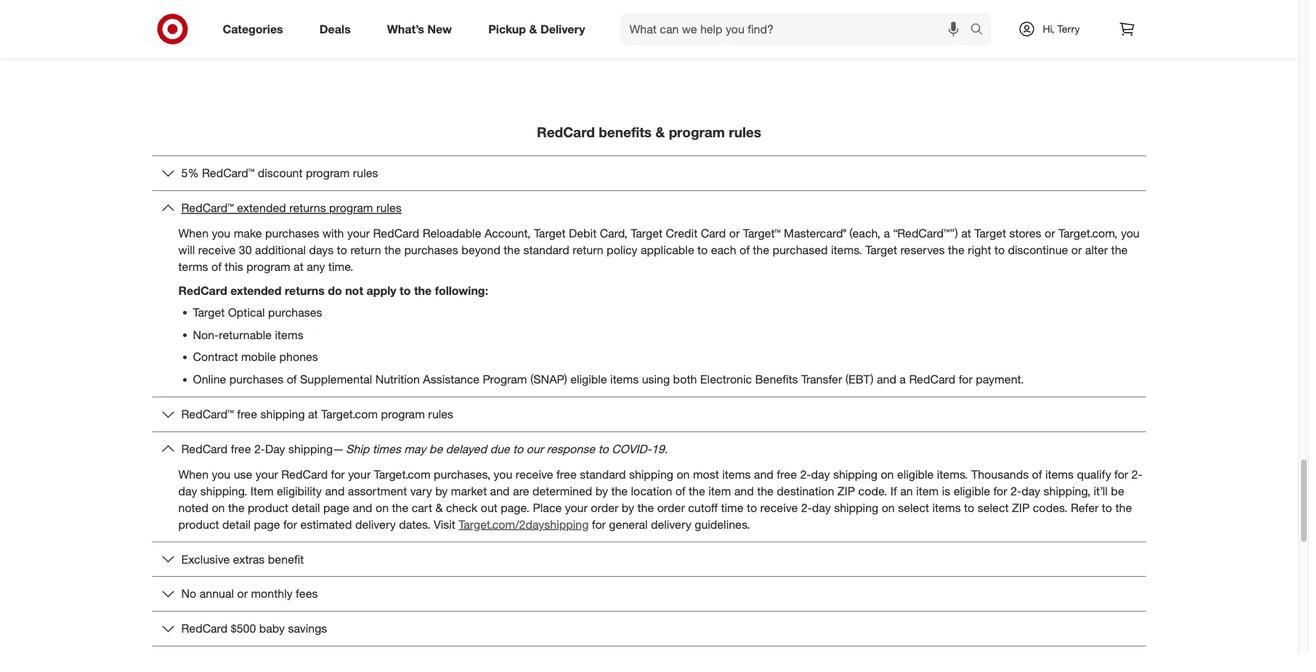 Task type: locate. For each thing, give the bounding box(es) containing it.
1 horizontal spatial at
[[308, 408, 318, 422]]

0 horizontal spatial page
[[254, 518, 280, 532]]

1 horizontal spatial eligible
[[898, 468, 934, 482]]

extended
[[237, 201, 286, 215], [231, 284, 282, 298]]

0 vertical spatial extended
[[237, 201, 286, 215]]

the
[[385, 243, 401, 257], [504, 243, 520, 257], [753, 243, 770, 257], [949, 243, 965, 257], [1112, 243, 1128, 257], [414, 284, 432, 298], [612, 484, 628, 499], [689, 484, 706, 499], [757, 484, 774, 499], [228, 501, 245, 515], [392, 501, 409, 515], [638, 501, 654, 515], [1116, 501, 1132, 515]]

by right the vary
[[435, 484, 448, 499]]

2 horizontal spatial by
[[622, 501, 635, 515]]

1 horizontal spatial select
[[978, 501, 1009, 515]]

at inside dropdown button
[[308, 408, 318, 422]]

& right benefits
[[656, 124, 665, 141]]

1 horizontal spatial zip
[[1012, 501, 1030, 515]]

shipping.
[[201, 484, 247, 499]]

categories
[[223, 22, 283, 36]]

when up will
[[178, 227, 209, 241]]

2- up destination
[[801, 468, 812, 482]]

the down account,
[[504, 243, 520, 257]]

0 horizontal spatial &
[[436, 501, 443, 515]]

at up 'right'
[[962, 227, 972, 241]]

be inside when you use your redcard for your target.com purchases, you receive free standard shipping on most items and free 2-day shipping on eligible items. thousands of items qualify for 2- day shipping. item eligibility and assortment vary by market and are determined by the location of the item and the destination zip code. if an item is eligible for 2-day shipping, it'll be noted on the product detail page and on the cart & check out page. place your order by the order cutoff time to receive 2-day shipping on select items to select zip codes. refer to the product detail page for estimated delivery dates. visit
[[1111, 484, 1125, 499]]

return up time.
[[351, 243, 381, 257]]

of left the this
[[212, 260, 222, 274]]

program right "discount"
[[306, 167, 350, 181]]

free down contract mobile phones
[[237, 408, 257, 422]]

program down additional
[[247, 260, 290, 274]]

make
[[234, 227, 262, 241]]

items. inside when you use your redcard for your target.com purchases, you receive free standard shipping on most items and free 2-day shipping on eligible items. thousands of items qualify for 2- day shipping. item eligibility and assortment vary by market and are determined by the location of the item and the destination zip code. if an item is eligible for 2-day shipping, it'll be noted on the product detail page and on the cart & check out page. place your order by the order cutoff time to receive 2-day shipping on select items to select zip codes. refer to the product detail page for estimated delivery dates. visit
[[937, 468, 969, 482]]

transfer
[[802, 373, 843, 387]]

&
[[529, 22, 537, 36], [656, 124, 665, 141], [436, 501, 443, 515]]

target.com
[[321, 408, 378, 422], [374, 468, 431, 482]]

0 horizontal spatial receive
[[198, 243, 236, 257]]

2- down destination
[[801, 501, 812, 515]]

be
[[429, 442, 443, 457], [1111, 484, 1125, 499]]

order
[[591, 501, 619, 515], [657, 501, 685, 515]]

2- right qualify at the bottom of page
[[1132, 468, 1143, 482]]

or up discontinue
[[1045, 227, 1056, 241]]

(snap)
[[530, 373, 567, 387]]

applicable
[[641, 243, 695, 257]]

at
[[962, 227, 972, 241], [294, 260, 304, 274], [308, 408, 318, 422]]

1 vertical spatial items.
[[937, 468, 969, 482]]

5%
[[181, 167, 199, 181]]

extended up target optical purchases
[[231, 284, 282, 298]]

redcard™ for extended
[[181, 201, 234, 215]]

1 horizontal spatial &
[[529, 22, 537, 36]]

free
[[237, 408, 257, 422], [231, 442, 251, 457], [557, 468, 577, 482], [777, 468, 797, 482]]

1 vertical spatial &
[[656, 124, 665, 141]]

0 vertical spatial returns
[[289, 201, 326, 215]]

items. inside when you make purchases with your redcard reloadable account, target debit card, target credit card or target™ mastercard® (each, a "redcard™") at target stores or target.com, you will receive 30 additional days to return the purchases beyond the standard return policy applicable to each of the purchased items. target reserves the right to discontinue or alter the terms of this program at any time.
[[831, 243, 863, 257]]

savings
[[288, 622, 327, 636]]

extended up make
[[237, 201, 286, 215]]

0 horizontal spatial product
[[178, 518, 219, 532]]

search button
[[964, 13, 999, 48]]

when inside when you make purchases with your redcard reloadable account, target debit card, target credit card or target™ mastercard® (each, a "redcard™") at target stores or target.com, you will receive 30 additional days to return the purchases beyond the standard return policy applicable to each of the purchased items. target reserves the right to discontinue or alter the terms of this program at any time.
[[178, 227, 209, 241]]

5% redcard™ discount program rules button
[[152, 157, 1147, 191]]

non-
[[193, 328, 219, 342]]

2 item from the left
[[917, 484, 939, 499]]

1 vertical spatial a
[[900, 373, 906, 387]]

0 horizontal spatial order
[[591, 501, 619, 515]]

page up estimated
[[323, 501, 350, 515]]

location
[[631, 484, 673, 499]]

discontinue
[[1008, 243, 1069, 257]]

by up general
[[622, 501, 635, 515]]

a
[[884, 227, 890, 241], [900, 373, 906, 387]]

0 vertical spatial detail
[[292, 501, 320, 515]]

program inside redcard™ extended returns program rules dropdown button
[[329, 201, 373, 215]]

following:
[[435, 284, 488, 298]]

1 horizontal spatial detail
[[292, 501, 320, 515]]

delivery down 'assortment'
[[355, 518, 396, 532]]

extended inside dropdown button
[[237, 201, 286, 215]]

0 horizontal spatial at
[[294, 260, 304, 274]]

1 vertical spatial target.com
[[374, 468, 431, 482]]

to right time
[[747, 501, 757, 515]]

1 vertical spatial receive
[[516, 468, 553, 482]]

when for when you use your redcard for your target.com purchases, you receive free standard shipping on most items and free 2-day shipping on eligible items. thousands of items qualify for 2- day shipping. item eligibility and assortment vary by market and are determined by the location of the item and the destination zip code. if an item is eligible for 2-day shipping, it'll be noted on the product detail page and on the cart & check out page. place your order by the order cutoff time to receive 2-day shipping on select items to select zip codes. refer to the product detail page for estimated delivery dates. visit
[[178, 468, 209, 482]]

vary
[[410, 484, 432, 499]]

your
[[347, 227, 370, 241], [256, 468, 278, 482], [348, 468, 371, 482], [565, 501, 588, 515]]

0 horizontal spatial standard
[[524, 243, 570, 257]]

categories link
[[210, 13, 301, 45]]

eligible right is
[[954, 484, 991, 499]]

program
[[669, 124, 725, 141], [306, 167, 350, 181], [329, 201, 373, 215], [247, 260, 290, 274], [381, 408, 425, 422]]

0 vertical spatial product
[[248, 501, 289, 515]]

additional
[[255, 243, 306, 257]]

0 vertical spatial be
[[429, 442, 443, 457]]

0 horizontal spatial items.
[[831, 243, 863, 257]]

1 horizontal spatial page
[[323, 501, 350, 515]]

on up if
[[881, 468, 894, 482]]

exclusive extras benefit button
[[152, 543, 1147, 577]]

0 vertical spatial target.com
[[321, 408, 378, 422]]

returns inside redcard™ extended returns program rules dropdown button
[[289, 201, 326, 215]]

receive up the this
[[198, 243, 236, 257]]

program up the with
[[329, 201, 373, 215]]

free up destination
[[777, 468, 797, 482]]

mastercard®
[[784, 227, 847, 241]]

to
[[337, 243, 347, 257], [698, 243, 708, 257], [995, 243, 1005, 257], [400, 284, 411, 298], [513, 442, 523, 457], [598, 442, 609, 457], [747, 501, 757, 515], [965, 501, 975, 515], [1102, 501, 1113, 515]]

redcard™ free shipping at target.com program rules button
[[152, 398, 1147, 432]]

standard inside when you use your redcard for your target.com purchases, you receive free standard shipping on most items and free 2-day shipping on eligible items. thousands of items qualify for 2- day shipping. item eligibility and assortment vary by market and are determined by the location of the item and the destination zip code. if an item is eligible for 2-day shipping, it'll be noted on the product detail page and on the cart & check out page. place your order by the order cutoff time to receive 2-day shipping on select items to select zip codes. refer to the product detail page for estimated delivery dates. visit
[[580, 468, 626, 482]]

redcard left payment.
[[910, 373, 956, 387]]

visit
[[434, 518, 456, 532]]

1 vertical spatial at
[[294, 260, 304, 274]]

2 return from the left
[[573, 243, 604, 257]]

alter
[[1086, 243, 1109, 257]]

1 vertical spatial eligible
[[898, 468, 934, 482]]

1 horizontal spatial product
[[248, 501, 289, 515]]

0 vertical spatial redcard™
[[202, 167, 255, 181]]

of right the location
[[676, 484, 686, 499]]

items
[[275, 328, 304, 342], [611, 373, 639, 387], [723, 468, 751, 482], [1046, 468, 1074, 482], [933, 501, 961, 515]]

target.com/2dayshipping for general delivery guidelines.
[[459, 518, 750, 532]]

eligible right (snap)
[[571, 373, 607, 387]]

rules for redcard™ extended returns program rules
[[376, 201, 402, 215]]

to down "it'll"
[[1102, 501, 1113, 515]]

for left general
[[592, 518, 606, 532]]

select down an at the bottom
[[898, 501, 930, 515]]

you right target.com, at the right top of the page
[[1121, 227, 1140, 241]]

do
[[328, 284, 342, 298]]

items.
[[831, 243, 863, 257], [937, 468, 969, 482]]

1 horizontal spatial return
[[573, 243, 604, 257]]

order down the location
[[657, 501, 685, 515]]

& right cart
[[436, 501, 443, 515]]

0 horizontal spatial be
[[429, 442, 443, 457]]

0 vertical spatial at
[[962, 227, 972, 241]]

redcard™ down online
[[181, 408, 234, 422]]

1 vertical spatial be
[[1111, 484, 1125, 499]]

at left the any
[[294, 260, 304, 274]]

"redcard™")
[[894, 227, 958, 241]]

for down —
[[331, 468, 345, 482]]

what's new link
[[375, 13, 470, 45]]

2 delivery from the left
[[651, 518, 692, 532]]

1 horizontal spatial standard
[[580, 468, 626, 482]]

returns up the with
[[289, 201, 326, 215]]

items up shipping,
[[1046, 468, 1074, 482]]

1 vertical spatial redcard™
[[181, 201, 234, 215]]

rules for 5% redcard™ discount program rules
[[353, 167, 378, 181]]

may
[[404, 442, 426, 457]]

the left cart
[[392, 501, 409, 515]]

0 vertical spatial standard
[[524, 243, 570, 257]]

with
[[323, 227, 344, 241]]

program inside 5% redcard™ discount program rules dropdown button
[[306, 167, 350, 181]]

return down debit
[[573, 243, 604, 257]]

1 vertical spatial product
[[178, 518, 219, 532]]

1 vertical spatial extended
[[231, 284, 282, 298]]

2 vertical spatial at
[[308, 408, 318, 422]]

target.com up the vary
[[374, 468, 431, 482]]

0 horizontal spatial zip
[[838, 484, 856, 499]]

when inside when you use your redcard for your target.com purchases, you receive free standard shipping on most items and free 2-day shipping on eligible items. thousands of items qualify for 2- day shipping. item eligibility and assortment vary by market and are determined by the location of the item and the destination zip code. if an item is eligible for 2-day shipping, it'll be noted on the product detail page and on the cart & check out page. place your order by the order cutoff time to receive 2-day shipping on select items to select zip codes. refer to the product detail page for estimated delivery dates. visit
[[178, 468, 209, 482]]

0 vertical spatial receive
[[198, 243, 236, 257]]

deals
[[320, 22, 351, 36]]

you
[[212, 227, 231, 241], [1121, 227, 1140, 241], [212, 468, 231, 482], [494, 468, 513, 482]]

1 delivery from the left
[[355, 518, 396, 532]]

code.
[[859, 484, 888, 499]]

a inside when you make purchases with your redcard reloadable account, target debit card, target credit card or target™ mastercard® (each, a "redcard™") at target stores or target.com, you will receive 30 additional days to return the purchases beyond the standard return policy applicable to each of the purchased items. target reserves the right to discontinue or alter the terms of this program at any time.
[[884, 227, 890, 241]]

item up time
[[709, 484, 731, 499]]

2 vertical spatial &
[[436, 501, 443, 515]]

page
[[323, 501, 350, 515], [254, 518, 280, 532]]

cutoff
[[688, 501, 718, 515]]

target down redcard™ extended returns program rules dropdown button
[[631, 227, 663, 241]]

discount
[[258, 167, 303, 181]]

redcard left reloadable
[[373, 227, 420, 241]]

right
[[968, 243, 992, 257]]

1 when from the top
[[178, 227, 209, 241]]

0 vertical spatial &
[[529, 22, 537, 36]]

target.com up ship
[[321, 408, 378, 422]]

2 horizontal spatial receive
[[761, 501, 798, 515]]

0 horizontal spatial eligible
[[571, 373, 607, 387]]

0 vertical spatial when
[[178, 227, 209, 241]]

credit
[[666, 227, 698, 241]]

program inside redcard™ free shipping at target.com program rules dropdown button
[[381, 408, 425, 422]]

product down noted
[[178, 518, 219, 532]]

you left make
[[212, 227, 231, 241]]

—
[[333, 442, 343, 457]]

1 vertical spatial when
[[178, 468, 209, 482]]

1 horizontal spatial receive
[[516, 468, 553, 482]]

standard down debit
[[524, 243, 570, 257]]

0 horizontal spatial delivery
[[355, 518, 396, 532]]

the down shipping.
[[228, 501, 245, 515]]

redcard $500 baby savings button
[[152, 612, 1147, 646]]

1 horizontal spatial item
[[917, 484, 939, 499]]

or right the annual
[[237, 587, 248, 602]]

redcard™ for free
[[181, 408, 234, 422]]

2 vertical spatial redcard™
[[181, 408, 234, 422]]

0 horizontal spatial return
[[351, 243, 381, 257]]

1 horizontal spatial items.
[[937, 468, 969, 482]]

items down is
[[933, 501, 961, 515]]

search
[[964, 23, 999, 37]]

zip left the code.
[[838, 484, 856, 499]]

0 horizontal spatial a
[[884, 227, 890, 241]]

on down shipping.
[[212, 501, 225, 515]]

1 horizontal spatial be
[[1111, 484, 1125, 499]]

what's new
[[387, 22, 452, 36]]

an
[[901, 484, 913, 499]]

time.
[[328, 260, 354, 274]]

& inside when you use your redcard for your target.com purchases, you receive free standard shipping on most items and free 2-day shipping on eligible items. thousands of items qualify for 2- day shipping. item eligibility and assortment vary by market and are determined by the location of the item and the destination zip code. if an item is eligible for 2-day shipping, it'll be noted on the product detail page and on the cart & check out page. place your order by the order cutoff time to receive 2-day shipping on select items to select zip codes. refer to the product detail page for estimated delivery dates. visit
[[436, 501, 443, 515]]

standard down the covid-
[[580, 468, 626, 482]]

the up apply
[[385, 243, 401, 257]]

cart
[[412, 501, 432, 515]]

returns for program
[[289, 201, 326, 215]]

deals link
[[307, 13, 369, 45]]

items up 'phones'
[[275, 328, 304, 342]]

free inside dropdown button
[[237, 408, 257, 422]]

2 vertical spatial eligible
[[954, 484, 991, 499]]

1 vertical spatial returns
[[285, 284, 325, 298]]

select down thousands
[[978, 501, 1009, 515]]

redcard™ right 5%
[[202, 167, 255, 181]]

extended for redcard
[[231, 284, 282, 298]]

1 horizontal spatial order
[[657, 501, 685, 515]]

detail up exclusive extras benefit
[[222, 518, 251, 532]]

redcard™ down 5%
[[181, 201, 234, 215]]

page down the item
[[254, 518, 280, 532]]

codes.
[[1033, 501, 1068, 515]]

return
[[351, 243, 381, 257], [573, 243, 604, 257]]

both
[[673, 373, 697, 387]]

delivery down 'cutoff'
[[651, 518, 692, 532]]

1 return from the left
[[351, 243, 381, 257]]

1 vertical spatial page
[[254, 518, 280, 532]]

returns down the any
[[285, 284, 325, 298]]

1 vertical spatial standard
[[580, 468, 626, 482]]

purchases up additional
[[265, 227, 319, 241]]

determined
[[533, 484, 593, 499]]

your right the with
[[347, 227, 370, 241]]

redcard free 2-day shipping — ship times may be delayed due to our response to covid-19.
[[181, 442, 668, 457]]

2 when from the top
[[178, 468, 209, 482]]

0 vertical spatial a
[[884, 227, 890, 241]]

be right "it'll"
[[1111, 484, 1125, 499]]

shipping up day on the bottom of the page
[[261, 408, 305, 422]]

delayed
[[446, 442, 487, 457]]

extended for redcard™
[[237, 201, 286, 215]]

0 horizontal spatial select
[[898, 501, 930, 515]]

electronic
[[701, 373, 752, 387]]

rules for redcard benefits & program rules
[[729, 124, 762, 141]]

benefit
[[268, 553, 304, 567]]

2 select from the left
[[978, 501, 1009, 515]]

0 horizontal spatial item
[[709, 484, 731, 499]]

receive
[[198, 243, 236, 257], [516, 468, 553, 482], [761, 501, 798, 515]]

target
[[534, 227, 566, 241], [631, 227, 663, 241], [975, 227, 1007, 241], [866, 243, 898, 257], [193, 306, 225, 320]]

zip
[[838, 484, 856, 499], [1012, 501, 1030, 515]]

0 vertical spatial page
[[323, 501, 350, 515]]

be right may
[[429, 442, 443, 457]]

target optical purchases
[[193, 306, 322, 320]]

receive down destination
[[761, 501, 798, 515]]

thousands
[[972, 468, 1029, 482]]

place
[[533, 501, 562, 515]]

items. down the (each,
[[831, 243, 863, 257]]

shipping
[[261, 408, 305, 422], [289, 442, 333, 457], [629, 468, 674, 482], [834, 468, 878, 482], [834, 501, 879, 515]]

purchases
[[265, 227, 319, 241], [404, 243, 458, 257], [268, 306, 322, 320], [230, 373, 284, 387]]

a right the (each,
[[884, 227, 890, 241]]

when you use your redcard for your target.com purchases, you receive free standard shipping on most items and free 2-day shipping on eligible items. thousands of items qualify for 2- day shipping. item eligibility and assortment vary by market and are determined by the location of the item and the destination zip code. if an item is eligible for 2-day shipping, it'll be noted on the product detail page and on the cart & check out page. place your order by the order cutoff time to receive 2-day shipping on select items to select zip codes. refer to the product detail page for estimated delivery dates. visit
[[178, 468, 1143, 532]]

1 vertical spatial detail
[[222, 518, 251, 532]]

redcard down the annual
[[181, 622, 228, 636]]

target down the (each,
[[866, 243, 898, 257]]

standard inside when you make purchases with your redcard reloadable account, target debit card, target credit card or target™ mastercard® (each, a "redcard™") at target stores or target.com, you will receive 30 additional days to return the purchases beyond the standard return policy applicable to each of the purchased items. target reserves the right to discontinue or alter the terms of this program at any time.
[[524, 243, 570, 257]]

at down supplemental
[[308, 408, 318, 422]]

1 horizontal spatial delivery
[[651, 518, 692, 532]]

0 vertical spatial items.
[[831, 243, 863, 257]]



Task type: vqa. For each thing, say whether or not it's contained in the screenshot.
eligible to the middle
yes



Task type: describe. For each thing, give the bounding box(es) containing it.
program inside when you make purchases with your redcard reloadable account, target debit card, target credit card or target™ mastercard® (each, a "redcard™") at target stores or target.com, you will receive 30 additional days to return the purchases beyond the standard return policy applicable to each of the purchased items. target reserves the right to discontinue or alter the terms of this program at any time.
[[247, 260, 290, 274]]

or up each
[[730, 227, 740, 241]]

assistance
[[423, 373, 480, 387]]

to down thousands
[[965, 501, 975, 515]]

and right (ebt)
[[877, 373, 897, 387]]

delivery inside when you use your redcard for your target.com purchases, you receive free standard shipping on most items and free 2-day shipping on eligible items. thousands of items qualify for 2- day shipping. item eligibility and assortment vary by market and are determined by the location of the item and the destination zip code. if an item is eligible for 2-day shipping, it'll be noted on the product detail page and on the cart & check out page. place your order by the order cutoff time to receive 2-day shipping on select items to select zip codes. refer to the product detail page for estimated delivery dates. visit
[[355, 518, 396, 532]]

redcard benefits & program rules
[[537, 124, 762, 141]]

target.com/2dayshipping
[[459, 518, 589, 532]]

target.com/2dayshipping link
[[459, 518, 589, 532]]

returnable
[[219, 328, 272, 342]]

shipping up the code.
[[834, 468, 878, 482]]

the up 'cutoff'
[[689, 484, 706, 499]]

of down 'phones'
[[287, 373, 297, 387]]

target.com,
[[1059, 227, 1118, 241]]

the left 'right'
[[949, 243, 965, 257]]

2- down thousands
[[1011, 484, 1022, 499]]

noted
[[178, 501, 209, 515]]

redcard™ extended returns program rules button
[[152, 191, 1147, 226]]

and right most
[[754, 468, 774, 482]]

for down thousands
[[994, 484, 1008, 499]]

your down determined
[[565, 501, 588, 515]]

shipping up the location
[[629, 468, 674, 482]]

program for discount
[[306, 167, 350, 181]]

and up time
[[735, 484, 754, 499]]

1 horizontal spatial a
[[900, 373, 906, 387]]

redcard inside when you make purchases with your redcard reloadable account, target debit card, target credit card or target™ mastercard® (each, a "redcard™") at target stores or target.com, you will receive 30 additional days to return the purchases beyond the standard return policy applicable to each of the purchased items. target reserves the right to discontinue or alter the terms of this program at any time.
[[373, 227, 420, 241]]

redcard $500 baby savings
[[181, 622, 327, 636]]

most
[[693, 468, 719, 482]]

benefits
[[756, 373, 798, 387]]

or left alter
[[1072, 243, 1082, 257]]

payment.
[[976, 373, 1025, 387]]

to down the card
[[698, 243, 708, 257]]

terms
[[178, 260, 208, 274]]

no annual or monthly fees
[[181, 587, 318, 602]]

5% redcard™ discount program rules
[[181, 167, 378, 181]]

free up use
[[231, 442, 251, 457]]

our
[[527, 442, 544, 457]]

day
[[265, 442, 285, 457]]

contract mobile phones
[[193, 350, 318, 365]]

general
[[609, 518, 648, 532]]

baby
[[259, 622, 285, 636]]

when you make purchases with your redcard reloadable account, target debit card, target credit card or target™ mastercard® (each, a "redcard™") at target stores or target.com, you will receive 30 additional days to return the purchases beyond the standard return policy applicable to each of the purchased items. target reserves the right to discontinue or alter the terms of this program at any time.
[[178, 227, 1140, 274]]

program for &
[[669, 124, 725, 141]]

1 order from the left
[[591, 501, 619, 515]]

day down destination
[[812, 501, 831, 515]]

target up non-
[[193, 306, 225, 320]]

to right 'right'
[[995, 243, 1005, 257]]

target.com inside redcard™ free shipping at target.com program rules dropdown button
[[321, 408, 378, 422]]

annual
[[200, 587, 234, 602]]

redcard™ free shipping at target.com program rules
[[181, 408, 454, 422]]

extras
[[233, 553, 265, 567]]

19.
[[652, 442, 668, 457]]

(ebt)
[[846, 373, 874, 387]]

reloadable
[[423, 227, 481, 241]]

redcard up shipping.
[[181, 442, 228, 457]]

non-returnable items
[[193, 328, 304, 342]]

purchased
[[773, 243, 828, 257]]

redcard™ extended returns program rules
[[181, 201, 402, 215]]

not
[[345, 284, 363, 298]]

refer
[[1071, 501, 1099, 515]]

free up determined
[[557, 468, 577, 482]]

0 horizontal spatial by
[[435, 484, 448, 499]]

0 vertical spatial eligible
[[571, 373, 607, 387]]

the down "target™"
[[753, 243, 770, 257]]

of right each
[[740, 243, 750, 257]]

and down 'assortment'
[[353, 501, 373, 515]]

terry
[[1058, 23, 1080, 35]]

target.com inside when you use your redcard for your target.com purchases, you receive free standard shipping on most items and free 2-day shipping on eligible items. thousands of items qualify for 2- day shipping. item eligibility and assortment vary by market and are determined by the location of the item and the destination zip code. if an item is eligible for 2-day shipping, it'll be noted on the product detail page and on the cart & check out page. place your order by the order cutoff time to receive 2-day shipping on select items to select zip codes. refer to the product detail page for estimated delivery dates. visit
[[374, 468, 431, 482]]

stores
[[1010, 227, 1042, 241]]

on down 'assortment'
[[376, 501, 389, 515]]

hi,
[[1043, 23, 1055, 35]]

2 horizontal spatial at
[[962, 227, 972, 241]]

will
[[178, 243, 195, 257]]

nutrition
[[376, 373, 420, 387]]

1 vertical spatial zip
[[1012, 501, 1030, 515]]

to up time.
[[337, 243, 347, 257]]

program
[[483, 373, 527, 387]]

and up estimated
[[325, 484, 345, 499]]

it'll
[[1094, 484, 1108, 499]]

and up the out
[[490, 484, 510, 499]]

on down if
[[882, 501, 895, 515]]

1 item from the left
[[709, 484, 731, 499]]

2 horizontal spatial &
[[656, 124, 665, 141]]

to left our at the left
[[513, 442, 523, 457]]

returns for do
[[285, 284, 325, 298]]

redcard inside when you use your redcard for your target.com purchases, you receive free standard shipping on most items and free 2-day shipping on eligible items. thousands of items qualify for 2- day shipping. item eligibility and assortment vary by market and are determined by the location of the item and the destination zip code. if an item is eligible for 2-day shipping, it'll be noted on the product detail page and on the cart & check out page. place your order by the order cutoff time to receive 2-day shipping on select items to select zip codes. refer to the product detail page for estimated delivery dates. visit
[[282, 468, 328, 482]]

1 horizontal spatial by
[[596, 484, 608, 499]]

card
[[701, 227, 726, 241]]

the right refer
[[1116, 501, 1132, 515]]

no
[[181, 587, 196, 602]]

apply
[[367, 284, 397, 298]]

program for returns
[[329, 201, 373, 215]]

day up codes. at the right of page
[[1022, 484, 1041, 499]]

for left payment.
[[959, 373, 973, 387]]

0 vertical spatial zip
[[838, 484, 856, 499]]

day up destination
[[812, 468, 830, 482]]

times
[[373, 442, 401, 457]]

your up 'assortment'
[[348, 468, 371, 482]]

target™
[[743, 227, 781, 241]]

covid-
[[612, 442, 652, 457]]

What can we help you find? suggestions appear below search field
[[621, 13, 974, 45]]

when for when you make purchases with your redcard reloadable account, target debit card, target credit card or target™ mastercard® (each, a "redcard™") at target stores or target.com, you will receive 30 additional days to return the purchases beyond the standard return policy applicable to each of the purchased items. target reserves the right to discontinue or alter the terms of this program at any time.
[[178, 227, 209, 241]]

2 horizontal spatial eligible
[[954, 484, 991, 499]]

exclusive extras benefit
[[181, 553, 304, 567]]

account,
[[485, 227, 531, 241]]

the left following:
[[414, 284, 432, 298]]

shipping inside dropdown button
[[261, 408, 305, 422]]

target left debit
[[534, 227, 566, 241]]

redcard down 'terms'
[[178, 284, 227, 298]]

purchases down redcard extended returns do not apply to the following:
[[268, 306, 322, 320]]

eligibility
[[277, 484, 322, 499]]

redcard extended returns do not apply to the following:
[[178, 284, 488, 298]]

is
[[942, 484, 951, 499]]

check
[[446, 501, 478, 515]]

item
[[251, 484, 274, 499]]

card,
[[600, 227, 628, 241]]

the left destination
[[757, 484, 774, 499]]

phones
[[280, 350, 318, 365]]

2 vertical spatial receive
[[761, 501, 798, 515]]

redcard inside dropdown button
[[181, 622, 228, 636]]

purchases down contract mobile phones
[[230, 373, 284, 387]]

for right qualify at the bottom of page
[[1115, 468, 1129, 482]]

you down due
[[494, 468, 513, 482]]

the down the location
[[638, 501, 654, 515]]

what's
[[387, 22, 424, 36]]

monthly
[[251, 587, 293, 602]]

benefits
[[599, 124, 652, 141]]

items right most
[[723, 468, 751, 482]]

no annual or monthly fees button
[[152, 578, 1147, 612]]

your inside when you make purchases with your redcard reloadable account, target debit card, target credit card or target™ mastercard® (each, a "redcard™") at target stores or target.com, you will receive 30 additional days to return the purchases beyond the standard return policy applicable to each of the purchased items. target reserves the right to discontinue or alter the terms of this program at any time.
[[347, 227, 370, 241]]

use
[[234, 468, 252, 482]]

day up noted
[[178, 484, 197, 499]]

or inside dropdown button
[[237, 587, 248, 602]]

purchases down reloadable
[[404, 243, 458, 257]]

hi, terry
[[1043, 23, 1080, 35]]

0 horizontal spatial detail
[[222, 518, 251, 532]]

to left the covid-
[[598, 442, 609, 457]]

pickup & delivery
[[489, 22, 585, 36]]

of up codes. at the right of page
[[1032, 468, 1043, 482]]

you up shipping.
[[212, 468, 231, 482]]

ship
[[346, 442, 369, 457]]

response
[[547, 442, 595, 457]]

2- up the item
[[254, 442, 265, 457]]

shipping down the code.
[[834, 501, 879, 515]]

new
[[428, 22, 452, 36]]

debit
[[569, 227, 597, 241]]

this
[[225, 260, 243, 274]]

2 order from the left
[[657, 501, 685, 515]]

$500
[[231, 622, 256, 636]]

your up the item
[[256, 468, 278, 482]]

purchases,
[[434, 468, 491, 482]]

to right apply
[[400, 284, 411, 298]]

contract
[[193, 350, 238, 365]]

(each,
[[850, 227, 881, 241]]

target up 'right'
[[975, 227, 1007, 241]]

the right alter
[[1112, 243, 1128, 257]]

pickup & delivery link
[[476, 13, 604, 45]]

exclusive
[[181, 553, 230, 567]]

1 select from the left
[[898, 501, 930, 515]]

shipping down redcard™ free shipping at target.com program rules
[[289, 442, 333, 457]]

receive inside when you make purchases with your redcard reloadable account, target debit card, target credit card or target™ mastercard® (each, a "redcard™") at target stores or target.com, you will receive 30 additional days to return the purchases beyond the standard return policy applicable to each of the purchased items. target reserves the right to discontinue or alter the terms of this program at any time.
[[198, 243, 236, 257]]

the left the location
[[612, 484, 628, 499]]

items left using
[[611, 373, 639, 387]]

each
[[711, 243, 737, 257]]

optical
[[228, 306, 265, 320]]

for down eligibility
[[283, 518, 297, 532]]

redcard left benefits
[[537, 124, 595, 141]]

on left most
[[677, 468, 690, 482]]

due
[[490, 442, 510, 457]]



